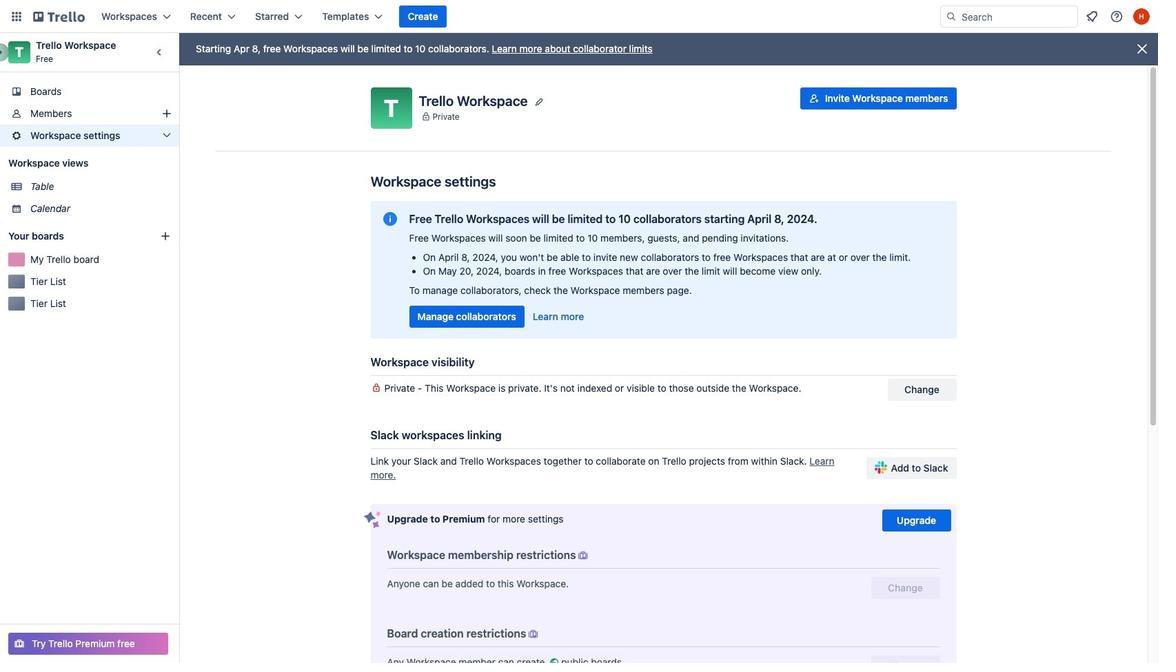 Task type: describe. For each thing, give the bounding box(es) containing it.
0 notifications image
[[1084, 8, 1100, 25]]

open information menu image
[[1110, 10, 1124, 23]]

Search field
[[957, 7, 1078, 26]]

workspace navigation collapse icon image
[[150, 43, 170, 62]]

sm image
[[526, 628, 540, 642]]

your boards with 3 items element
[[8, 228, 139, 245]]

1 horizontal spatial sm image
[[576, 549, 590, 563]]

howard (howard38800628) image
[[1133, 8, 1150, 25]]

search image
[[946, 11, 957, 22]]

primary element
[[0, 0, 1158, 33]]

back to home image
[[33, 6, 85, 28]]



Task type: vqa. For each thing, say whether or not it's contained in the screenshot.
Primary element
yes



Task type: locate. For each thing, give the bounding box(es) containing it.
sm image
[[576, 549, 590, 563], [548, 656, 561, 664]]

0 horizontal spatial sm image
[[548, 656, 561, 664]]

add board image
[[160, 231, 171, 242]]

0 vertical spatial sm image
[[576, 549, 590, 563]]

1 vertical spatial sm image
[[548, 656, 561, 664]]

sparkle image
[[364, 512, 381, 530]]



